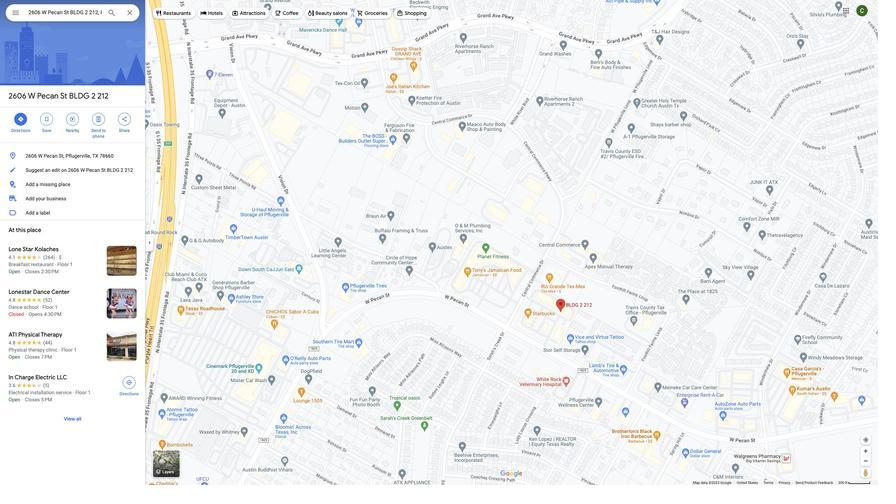 Task type: vqa. For each thing, say whether or not it's contained in the screenshot.


Task type: describe. For each thing, give the bounding box(es) containing it.
2:30 pm
[[41, 269, 59, 274]]


[[121, 115, 128, 123]]

at
[[9, 227, 15, 234]]

united states button
[[737, 481, 759, 485]]

add a label button
[[0, 206, 145, 220]]

zoom in image
[[864, 449, 869, 454]]

2606 w pecan st, pflugerville, tx 78660 button
[[0, 149, 145, 163]]


[[69, 115, 76, 123]]

(264)
[[43, 255, 55, 260]]

edit
[[52, 167, 60, 173]]

· inside physical therapy clinic · floor 1 open ⋅ closes 7 pm
[[59, 347, 60, 353]]

1 inside electrical installation service · floor 1 open ⋅ closes 5 pm
[[88, 390, 91, 396]]

electrical installation service · floor 1 open ⋅ closes 5 pm
[[9, 390, 91, 403]]


[[43, 115, 50, 123]]

google
[[721, 481, 732, 485]]

lonestar dance center
[[9, 289, 70, 296]]

suggest an edit on 2606 w pecan st bldg 2 212 button
[[0, 163, 145, 177]]

share
[[119, 128, 130, 133]]

4.8 for ati physical therapy
[[9, 340, 15, 346]]

pflugerville,
[[66, 153, 91, 159]]

star
[[23, 246, 33, 253]]

hotels button
[[197, 5, 227, 22]]

google account: christina overa  
(christinaovera9@gmail.com) image
[[857, 5, 868, 16]]

ft
[[846, 481, 848, 485]]

send to phone
[[91, 128, 106, 139]]

200 ft
[[839, 481, 848, 485]]

w inside suggest an edit on 2606 w pecan st bldg 2 212 button
[[80, 167, 85, 173]]

directions image
[[126, 379, 132, 386]]

collapse side panel image
[[146, 239, 153, 247]]

google maps element
[[0, 0, 879, 485]]

zoom out image
[[864, 459, 869, 464]]

shopping
[[405, 10, 427, 16]]

⋅ inside electrical installation service · floor 1 open ⋅ closes 5 pm
[[21, 397, 24, 403]]


[[18, 115, 24, 123]]

floor inside electrical installation service · floor 1 open ⋅ closes 5 pm
[[75, 390, 87, 396]]

send for send to phone
[[91, 128, 101, 133]]

privacy
[[779, 481, 791, 485]]

suggest an edit on 2606 w pecan st bldg 2 212
[[26, 167, 133, 173]]

add a missing place
[[26, 182, 70, 187]]

map data ©2023 google
[[693, 481, 732, 485]]

united
[[737, 481, 748, 485]]

restaurants
[[163, 10, 191, 16]]

closes for charge
[[25, 397, 40, 403]]

2606 W Pecan St BLDG 2 212, Pflugerville, TX 78660 field
[[6, 4, 140, 21]]

states
[[748, 481, 759, 485]]

add a label
[[26, 210, 50, 216]]

directions button
[[115, 374, 143, 397]]

breakfast
[[9, 262, 30, 267]]

2606 w pecan st bldg 2 212 main content
[[0, 0, 145, 485]]

st,
[[59, 153, 64, 159]]

0 vertical spatial physical
[[18, 331, 40, 339]]

4:30 pm
[[44, 311, 62, 317]]

add a missing place button
[[0, 177, 145, 192]]

 search field
[[6, 4, 140, 23]]

200
[[839, 481, 845, 485]]

coffee
[[283, 10, 299, 16]]

your
[[36, 196, 45, 201]]

1 inside the dance school · floor 1 closed ⋅ opens 4:30 pm
[[55, 304, 58, 310]]

open inside breakfast restaurant · floor 1 open ⋅ closes 2:30 pm
[[9, 269, 20, 274]]

lone
[[9, 246, 21, 253]]

tx
[[92, 153, 98, 159]]


[[11, 8, 20, 18]]

restaurant
[[31, 262, 54, 267]]

installation
[[30, 390, 55, 396]]


[[95, 115, 102, 123]]

1 inside physical therapy clinic · floor 1 open ⋅ closes 7 pm
[[74, 347, 77, 353]]

privacy button
[[779, 481, 791, 485]]

 button
[[6, 4, 26, 23]]

212 inside button
[[125, 167, 133, 173]]

product
[[805, 481, 817, 485]]

⋅ inside the dance school · floor 1 closed ⋅ opens 4:30 pm
[[25, 311, 27, 317]]

(5)
[[43, 383, 49, 388]]

physical therapy clinic · floor 1 open ⋅ closes 7 pm
[[9, 347, 77, 360]]

3.6
[[9, 383, 15, 388]]

(44)
[[43, 340, 52, 346]]

a for label
[[36, 210, 38, 216]]

open for in
[[9, 397, 20, 403]]

4.8 stars 52 reviews image
[[9, 297, 52, 304]]

hotels
[[208, 10, 223, 16]]

in charge electric llc
[[9, 374, 67, 381]]

place inside button
[[58, 182, 70, 187]]

2606 for 2606 w pecan st bldg 2 212
[[9, 91, 26, 101]]

⋅ inside breakfast restaurant · floor 1 open ⋅ closes 2:30 pm
[[21, 269, 24, 274]]

beauty salons button
[[305, 5, 352, 22]]

4.8 for lonestar dance center
[[9, 297, 15, 303]]

groceries
[[365, 10, 388, 16]]

layers
[[163, 470, 174, 475]]

service
[[56, 390, 72, 396]]

all
[[76, 416, 81, 422]]

ati physical therapy
[[9, 331, 62, 339]]

price: inexpensive image
[[59, 255, 62, 260]]

pecan inside button
[[86, 167, 100, 173]]

electrical
[[9, 390, 29, 396]]

ati
[[9, 331, 17, 339]]

3.6 stars 5 reviews image
[[9, 382, 49, 389]]

floor inside physical therapy clinic · floor 1 open ⋅ closes 7 pm
[[61, 347, 73, 353]]

save
[[42, 128, 51, 133]]

$
[[59, 255, 62, 260]]



Task type: locate. For each thing, give the bounding box(es) containing it.
phone
[[93, 134, 104, 139]]

closes inside physical therapy clinic · floor 1 open ⋅ closes 7 pm
[[25, 354, 40, 360]]

78660
[[100, 153, 114, 159]]

2 vertical spatial w
[[80, 167, 85, 173]]

open down electrical
[[9, 397, 20, 403]]

terms
[[764, 481, 774, 485]]

bldg up 
[[69, 91, 90, 101]]

(52)
[[43, 297, 52, 303]]

2 vertical spatial pecan
[[86, 167, 100, 173]]

physical up 4.8 stars 44 reviews image
[[18, 331, 40, 339]]

show your location image
[[863, 437, 870, 443]]

nearby
[[66, 128, 79, 133]]

closes inside breakfast restaurant · floor 1 open ⋅ closes 2:30 pm
[[25, 269, 40, 274]]

directions down directions image
[[120, 392, 139, 397]]

pecan for st,
[[44, 153, 58, 159]]

1 horizontal spatial dance
[[33, 289, 50, 296]]

0 horizontal spatial bldg
[[69, 91, 90, 101]]

open
[[9, 269, 20, 274], [9, 354, 20, 360], [9, 397, 20, 403]]

send inside "button"
[[796, 481, 804, 485]]

directions
[[11, 128, 30, 133], [120, 392, 139, 397]]

1 vertical spatial 2
[[121, 167, 123, 173]]

shopping button
[[394, 5, 431, 22]]

0 horizontal spatial 2
[[92, 91, 96, 101]]

· right clinic
[[59, 347, 60, 353]]

· $
[[56, 255, 62, 260]]

add for add your business
[[26, 196, 35, 201]]

5 pm
[[41, 397, 52, 403]]

dance
[[33, 289, 50, 296], [9, 304, 23, 310]]

footer containing map data ©2023 google
[[693, 481, 839, 485]]

beauty
[[316, 10, 332, 16]]

1 horizontal spatial 212
[[125, 167, 133, 173]]

1 horizontal spatial 2
[[121, 167, 123, 173]]

beauty salons
[[316, 10, 348, 16]]

send inside send to phone
[[91, 128, 101, 133]]

1 vertical spatial open
[[9, 354, 20, 360]]

·
[[56, 255, 58, 260], [55, 262, 56, 267], [40, 304, 41, 310], [59, 347, 60, 353], [73, 390, 74, 396]]

2 inside button
[[121, 167, 123, 173]]

1 vertical spatial 4.8
[[9, 340, 15, 346]]

add inside "button"
[[26, 210, 35, 216]]

1 open from the top
[[9, 269, 20, 274]]

united states
[[737, 481, 759, 485]]

2 add from the top
[[26, 196, 35, 201]]

center
[[51, 289, 70, 296]]

0 horizontal spatial dance
[[9, 304, 23, 310]]

add for add a label
[[26, 210, 35, 216]]

open for ati
[[9, 354, 20, 360]]

place
[[58, 182, 70, 187], [27, 227, 41, 234]]

1 vertical spatial add
[[26, 196, 35, 201]]

a inside "button"
[[36, 210, 38, 216]]

1 horizontal spatial w
[[38, 153, 42, 159]]

data
[[701, 481, 708, 485]]

1 horizontal spatial send
[[796, 481, 804, 485]]

2 4.8 from the top
[[9, 340, 15, 346]]

2606 up 
[[9, 91, 26, 101]]

map
[[693, 481, 700, 485]]

©2023
[[709, 481, 720, 485]]

0 vertical spatial 2606
[[9, 91, 26, 101]]

st inside suggest an edit on 2606 w pecan st bldg 2 212 button
[[101, 167, 106, 173]]

floor right service
[[75, 390, 87, 396]]

0 horizontal spatial w
[[28, 91, 35, 101]]

4.8 inside image
[[9, 297, 15, 303]]

pecan left st,
[[44, 153, 58, 159]]

view all button
[[57, 410, 88, 428]]

in
[[9, 374, 13, 381]]

label
[[40, 210, 50, 216]]

send product feedback button
[[796, 481, 834, 485]]

therapy
[[28, 347, 45, 353]]

physical down 4.8 stars 44 reviews image
[[9, 347, 27, 353]]

add for add a missing place
[[26, 182, 35, 187]]

view all
[[64, 416, 81, 422]]

0 horizontal spatial place
[[27, 227, 41, 234]]

1 vertical spatial 2606
[[26, 153, 37, 159]]

1 vertical spatial send
[[796, 481, 804, 485]]

restaurants button
[[153, 5, 195, 22]]

1 vertical spatial w
[[38, 153, 42, 159]]

1 4.8 from the top
[[9, 297, 15, 303]]

1 vertical spatial st
[[101, 167, 106, 173]]

lonestar
[[9, 289, 32, 296]]

st down 78660
[[101, 167, 106, 173]]

· inside the dance school · floor 1 closed ⋅ opens 4:30 pm
[[40, 304, 41, 310]]

7 pm
[[41, 354, 52, 360]]

0 vertical spatial 212
[[97, 91, 109, 101]]

3 open from the top
[[9, 397, 20, 403]]

0 vertical spatial closes
[[25, 269, 40, 274]]

4.8
[[9, 297, 15, 303], [9, 340, 15, 346]]

none field inside 2606 w pecan st bldg 2 212, pflugerville, tx 78660 field
[[28, 8, 102, 17]]

4.1
[[9, 255, 15, 260]]

send for send product feedback
[[796, 481, 804, 485]]

open inside electrical installation service · floor 1 open ⋅ closes 5 pm
[[9, 397, 20, 403]]

a inside button
[[36, 182, 38, 187]]

add left your
[[26, 196, 35, 201]]

dance inside the dance school · floor 1 closed ⋅ opens 4:30 pm
[[9, 304, 23, 310]]

1 horizontal spatial place
[[58, 182, 70, 187]]

3 closes from the top
[[25, 397, 40, 403]]

pecan for st
[[37, 91, 59, 101]]

therapy
[[41, 331, 62, 339]]

a left missing
[[36, 182, 38, 187]]

floor right clinic
[[61, 347, 73, 353]]

attractions
[[240, 10, 266, 16]]

· up 2:30 pm
[[55, 262, 56, 267]]

1 vertical spatial directions
[[120, 392, 139, 397]]

floor down $
[[57, 262, 69, 267]]

1 horizontal spatial st
[[101, 167, 106, 173]]

add
[[26, 182, 35, 187], [26, 196, 35, 201], [26, 210, 35, 216]]

0 horizontal spatial send
[[91, 128, 101, 133]]

· inside breakfast restaurant · floor 1 open ⋅ closes 2:30 pm
[[55, 262, 56, 267]]

0 horizontal spatial 212
[[97, 91, 109, 101]]

0 vertical spatial bldg
[[69, 91, 90, 101]]

send up phone
[[91, 128, 101, 133]]

0 vertical spatial dance
[[33, 289, 50, 296]]

200 ft button
[[839, 481, 871, 485]]

a for missing
[[36, 182, 38, 187]]

2 vertical spatial closes
[[25, 397, 40, 403]]

4.8 inside image
[[9, 340, 15, 346]]

actions for 2606 w pecan st bldg 2 212 region
[[0, 107, 145, 143]]

bldg
[[69, 91, 90, 101], [107, 167, 119, 173]]

2606 for 2606 w pecan st, pflugerville, tx 78660
[[26, 153, 37, 159]]

0 vertical spatial 2
[[92, 91, 96, 101]]

llc
[[57, 374, 67, 381]]

1 a from the top
[[36, 182, 38, 187]]

0 vertical spatial add
[[26, 182, 35, 187]]

3 add from the top
[[26, 210, 35, 216]]

footer
[[693, 481, 839, 485]]

closed
[[9, 311, 24, 317]]

0 vertical spatial w
[[28, 91, 35, 101]]

4.1 stars 264 reviews image
[[9, 254, 55, 261]]

2 closes from the top
[[25, 354, 40, 360]]

w for 2606 w pecan st bldg 2 212
[[28, 91, 35, 101]]

1 add from the top
[[26, 182, 35, 187]]

show street view coverage image
[[861, 467, 871, 478]]

1 horizontal spatial directions
[[120, 392, 139, 397]]

2 open from the top
[[9, 354, 20, 360]]

at this place
[[9, 227, 41, 234]]

charge
[[15, 374, 34, 381]]

0 vertical spatial open
[[9, 269, 20, 274]]

send left product
[[796, 481, 804, 485]]

0 horizontal spatial directions
[[11, 128, 30, 133]]

1 vertical spatial a
[[36, 210, 38, 216]]

place right this
[[27, 227, 41, 234]]

pecan up 
[[37, 91, 59, 101]]

4.8 down ati
[[9, 340, 15, 346]]

1 vertical spatial 212
[[125, 167, 133, 173]]

0 vertical spatial pecan
[[37, 91, 59, 101]]

⋅ down school at the left of page
[[25, 311, 27, 317]]

2606 inside 2606 w pecan st, pflugerville, tx 78660 button
[[26, 153, 37, 159]]

⋅ down "breakfast" at bottom
[[21, 269, 24, 274]]

opens
[[29, 311, 43, 317]]

view
[[64, 416, 75, 422]]

1 vertical spatial place
[[27, 227, 41, 234]]

2606 right the on
[[68, 167, 79, 173]]

suggest
[[26, 167, 44, 173]]

directions inside button
[[120, 392, 139, 397]]

⋅ inside physical therapy clinic · floor 1 open ⋅ closes 7 pm
[[21, 354, 24, 360]]

coffee button
[[272, 5, 303, 22]]

closes down restaurant
[[25, 269, 40, 274]]

add inside button
[[26, 182, 35, 187]]

⋅ down electrical
[[21, 397, 24, 403]]

None field
[[28, 8, 102, 17]]

bldg down 78660
[[107, 167, 119, 173]]

dance school · floor 1 closed ⋅ opens 4:30 pm
[[9, 304, 62, 317]]

closes inside electrical installation service · floor 1 open ⋅ closes 5 pm
[[25, 397, 40, 403]]

2 horizontal spatial w
[[80, 167, 85, 173]]

directions down 
[[11, 128, 30, 133]]

open down "breakfast" at bottom
[[9, 269, 20, 274]]

0 vertical spatial directions
[[11, 128, 30, 133]]

closes for physical
[[25, 354, 40, 360]]

dance up closed
[[9, 304, 23, 310]]

⋅
[[21, 269, 24, 274], [25, 311, 27, 317], [21, 354, 24, 360], [21, 397, 24, 403]]

1 vertical spatial physical
[[9, 347, 27, 353]]

add left 'label'
[[26, 210, 35, 216]]

1 vertical spatial closes
[[25, 354, 40, 360]]

attractions button
[[229, 5, 270, 22]]

st up actions for 2606 w pecan st bldg 2 212 "region" at top
[[60, 91, 67, 101]]

· right service
[[73, 390, 74, 396]]

2
[[92, 91, 96, 101], [121, 167, 123, 173]]

closes down therapy
[[25, 354, 40, 360]]

floor inside the dance school · floor 1 closed ⋅ opens 4:30 pm
[[42, 304, 54, 310]]

2 a from the top
[[36, 210, 38, 216]]

0 vertical spatial 4.8
[[9, 297, 15, 303]]

1 vertical spatial dance
[[9, 304, 23, 310]]

· left $
[[56, 255, 58, 260]]

salons
[[333, 10, 348, 16]]

1 vertical spatial bldg
[[107, 167, 119, 173]]

send product feedback
[[796, 481, 834, 485]]

directions inside actions for 2606 w pecan st bldg 2 212 "region"
[[11, 128, 30, 133]]

add down suggest at the left top of the page
[[26, 182, 35, 187]]

⋅ down 4.8 stars 44 reviews image
[[21, 354, 24, 360]]

1 horizontal spatial bldg
[[107, 167, 119, 173]]

pecan inside button
[[44, 153, 58, 159]]

clinic
[[46, 347, 58, 353]]

closes
[[25, 269, 40, 274], [25, 354, 40, 360], [25, 397, 40, 403]]

1 closes from the top
[[25, 269, 40, 274]]

open up in
[[9, 354, 20, 360]]

0 vertical spatial a
[[36, 182, 38, 187]]

2606 up suggest at the left top of the page
[[26, 153, 37, 159]]

breakfast restaurant · floor 1 open ⋅ closes 2:30 pm
[[9, 262, 73, 274]]

physical inside physical therapy clinic · floor 1 open ⋅ closes 7 pm
[[9, 347, 27, 353]]

· up the opens
[[40, 304, 41, 310]]

· inside electrical installation service · floor 1 open ⋅ closes 5 pm
[[73, 390, 74, 396]]

2606
[[9, 91, 26, 101], [26, 153, 37, 159], [68, 167, 79, 173]]

an
[[45, 167, 50, 173]]

2606 w pecan st, pflugerville, tx 78660
[[26, 153, 114, 159]]

0 horizontal spatial st
[[60, 91, 67, 101]]

open inside physical therapy clinic · floor 1 open ⋅ closes 7 pm
[[9, 354, 20, 360]]

1
[[70, 262, 73, 267], [55, 304, 58, 310], [74, 347, 77, 353], [88, 390, 91, 396]]

a left 'label'
[[36, 210, 38, 216]]

feedback
[[818, 481, 834, 485]]

4.8 stars 44 reviews image
[[9, 339, 52, 346]]

bldg inside button
[[107, 167, 119, 173]]

floor down (52)
[[42, 304, 54, 310]]

footer inside google maps element
[[693, 481, 839, 485]]

dance up (52)
[[33, 289, 50, 296]]

0 vertical spatial place
[[58, 182, 70, 187]]

0 vertical spatial send
[[91, 128, 101, 133]]

w
[[28, 91, 35, 101], [38, 153, 42, 159], [80, 167, 85, 173]]

w inside 2606 w pecan st, pflugerville, tx 78660 button
[[38, 153, 42, 159]]

place down the on
[[58, 182, 70, 187]]

electric
[[35, 374, 56, 381]]

to
[[102, 128, 106, 133]]

1 inside breakfast restaurant · floor 1 open ⋅ closes 2:30 pm
[[70, 262, 73, 267]]

w for 2606 w pecan st, pflugerville, tx 78660
[[38, 153, 42, 159]]

groceries button
[[354, 5, 392, 22]]

2606 w pecan st bldg 2 212
[[9, 91, 109, 101]]

pecan down tx
[[86, 167, 100, 173]]

0 vertical spatial st
[[60, 91, 67, 101]]

lone star kolaches
[[9, 246, 59, 253]]

2 vertical spatial 2606
[[68, 167, 79, 173]]

1 vertical spatial pecan
[[44, 153, 58, 159]]

4.8 down the lonestar
[[9, 297, 15, 303]]

2 vertical spatial add
[[26, 210, 35, 216]]

2606 inside suggest an edit on 2606 w pecan st bldg 2 212 button
[[68, 167, 79, 173]]

send
[[91, 128, 101, 133], [796, 481, 804, 485]]

pecan
[[37, 91, 59, 101], [44, 153, 58, 159], [86, 167, 100, 173]]

closes down installation
[[25, 397, 40, 403]]

this
[[16, 227, 26, 234]]

2 vertical spatial open
[[9, 397, 20, 403]]

floor inside breakfast restaurant · floor 1 open ⋅ closes 2:30 pm
[[57, 262, 69, 267]]

physical
[[18, 331, 40, 339], [9, 347, 27, 353]]



